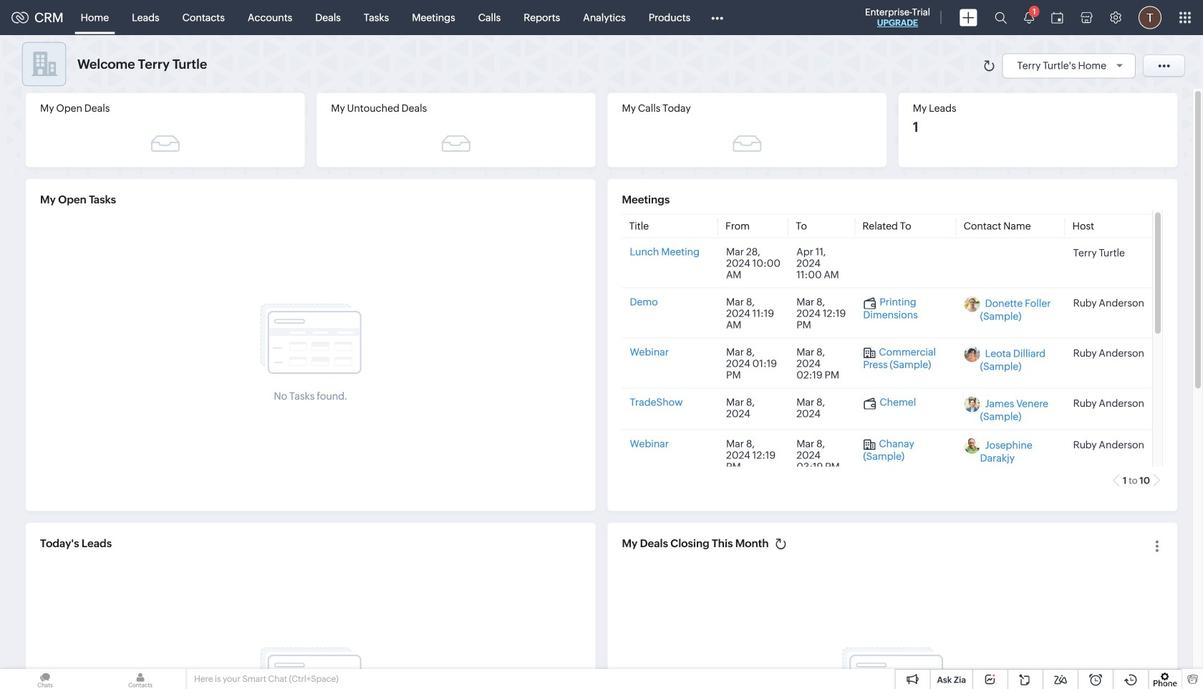 Task type: locate. For each thing, give the bounding box(es) containing it.
logo image
[[11, 12, 29, 23]]

Other Modules field
[[702, 6, 733, 29]]

profile element
[[1130, 0, 1171, 35]]

calendar image
[[1052, 12, 1064, 23]]

profile image
[[1139, 6, 1162, 29]]



Task type: describe. For each thing, give the bounding box(es) containing it.
signals element
[[1016, 0, 1043, 35]]

create menu image
[[960, 9, 978, 26]]

search image
[[995, 11, 1007, 24]]

chats image
[[0, 669, 90, 689]]

contacts image
[[95, 669, 186, 689]]

search element
[[986, 0, 1016, 35]]

create menu element
[[951, 0, 986, 35]]



